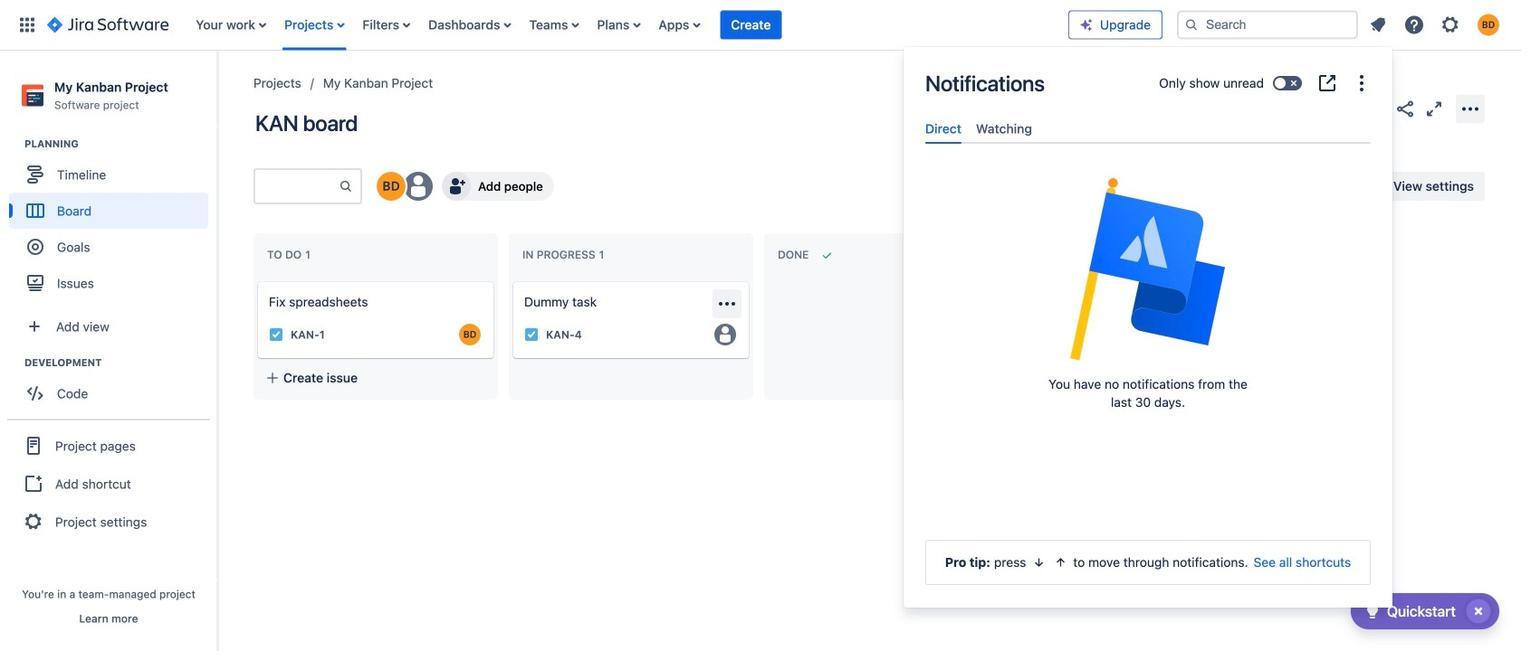 Task type: locate. For each thing, give the bounding box(es) containing it.
1 heading from the top
[[24, 137, 216, 151]]

task image
[[269, 328, 283, 342], [524, 328, 539, 342]]

star kan board image
[[1365, 98, 1387, 120]]

tab list
[[918, 114, 1378, 144]]

dialog
[[904, 47, 1392, 608]]

appswitcher icon image
[[16, 14, 38, 36]]

0 vertical spatial group
[[9, 137, 216, 307]]

task image down in progress element
[[524, 328, 539, 342]]

notifications image
[[1367, 14, 1389, 36]]

list item
[[720, 0, 782, 50]]

heading
[[24, 137, 216, 151], [24, 356, 216, 370]]

to do element
[[267, 249, 314, 262]]

2 vertical spatial group
[[7, 419, 210, 548]]

0 horizontal spatial task image
[[269, 328, 283, 342]]

open notifications in a new tab image
[[1316, 72, 1338, 94]]

banner
[[0, 0, 1521, 51]]

dismiss quickstart image
[[1464, 598, 1493, 627]]

1 horizontal spatial task image
[[524, 328, 539, 342]]

planning image
[[3, 133, 24, 155]]

list
[[187, 0, 1068, 50], [1362, 9, 1510, 41]]

more image
[[1351, 72, 1373, 94]]

1 vertical spatial heading
[[24, 356, 216, 370]]

jira software image
[[47, 14, 169, 36], [47, 14, 169, 36]]

enter full screen image
[[1423, 98, 1445, 120]]

2 heading from the top
[[24, 356, 216, 370]]

Search this board text field
[[255, 170, 339, 203]]

0 vertical spatial heading
[[24, 137, 216, 151]]

1 vertical spatial group
[[9, 356, 216, 418]]

create issue image
[[501, 270, 522, 292]]

task image down 'to do' element on the top
[[269, 328, 283, 342]]

None search field
[[1177, 10, 1358, 39]]

check image
[[1362, 601, 1383, 623]]

heading for planning icon
[[24, 137, 216, 151]]

group
[[9, 137, 216, 307], [9, 356, 216, 418], [7, 419, 210, 548]]

Search field
[[1177, 10, 1358, 39]]

settings image
[[1440, 14, 1461, 36]]

sidebar navigation image
[[197, 72, 237, 109]]



Task type: describe. For each thing, give the bounding box(es) containing it.
development image
[[3, 352, 24, 374]]

group for development icon on the left
[[9, 356, 216, 418]]

more actions image
[[1459, 98, 1481, 120]]

search image
[[1184, 18, 1199, 32]]

import image
[[1150, 176, 1172, 197]]

add people image
[[445, 176, 467, 197]]

arrow down image
[[1032, 556, 1046, 570]]

sidebar element
[[0, 51, 217, 652]]

1 task image from the left
[[269, 328, 283, 342]]

heading for development icon on the left
[[24, 356, 216, 370]]

group for planning icon
[[9, 137, 216, 307]]

2 task image from the left
[[524, 328, 539, 342]]

help image
[[1403, 14, 1425, 36]]

your profile and settings image
[[1478, 14, 1499, 36]]

create issue image
[[245, 270, 267, 292]]

primary element
[[11, 0, 1068, 50]]

0 horizontal spatial list
[[187, 0, 1068, 50]]

in progress element
[[522, 249, 608, 262]]

goal image
[[27, 239, 43, 255]]

1 horizontal spatial list
[[1362, 9, 1510, 41]]

arrow up image
[[1053, 556, 1068, 570]]



Task type: vqa. For each thing, say whether or not it's contained in the screenshot.
heading
yes



